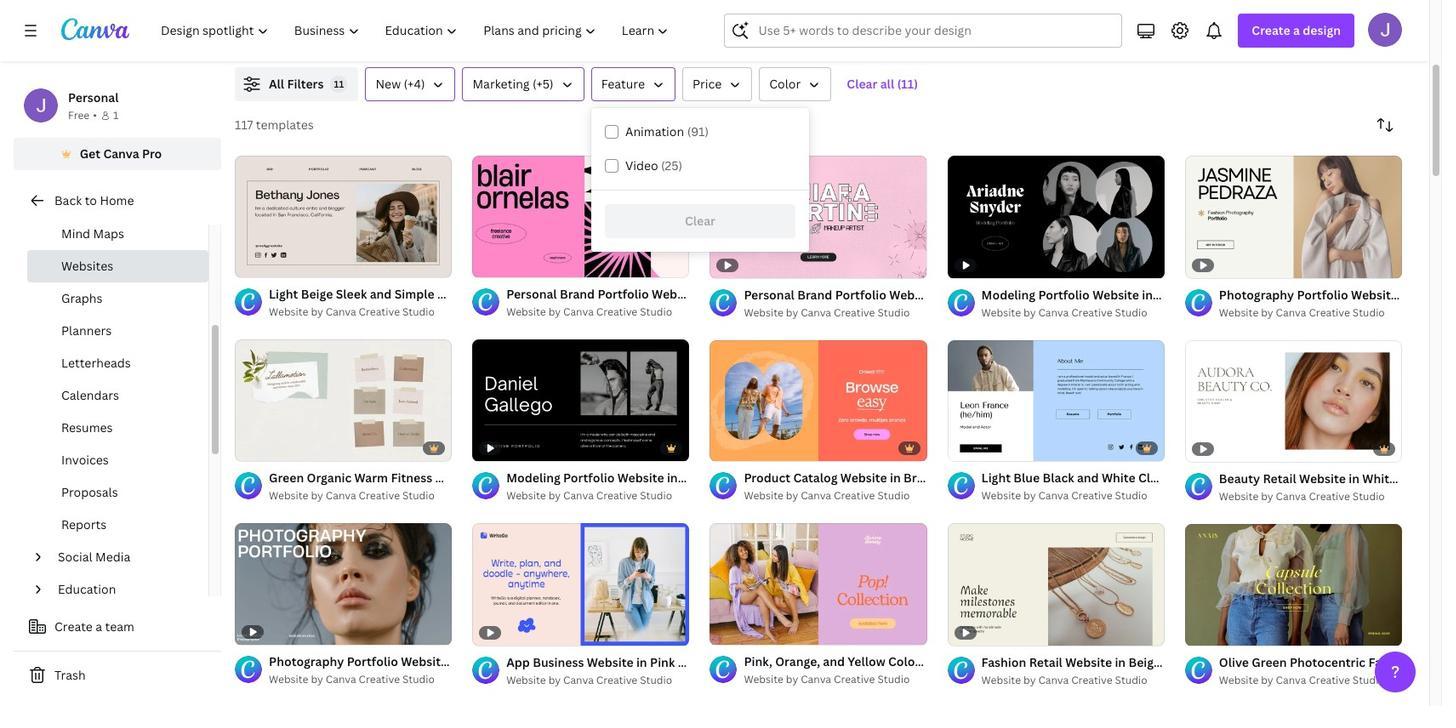Task type: describe. For each thing, give the bounding box(es) containing it.
get
[[80, 145, 100, 162]]

studio inside "light beige sleek and simple blogger personal website website by canva creative studio"
[[402, 304, 435, 319]]

11 filter options selected element
[[330, 76, 347, 93]]

trash
[[54, 667, 86, 683]]

price button
[[682, 67, 752, 101]]

create a team
[[54, 618, 134, 635]]

and inside "beauty retail website in white and gre website by canva creative studio"
[[1399, 471, 1421, 487]]

clear for clear all (11)
[[847, 76, 877, 92]]

canva inside button
[[103, 145, 139, 162]]

(91)
[[687, 123, 709, 140]]

letterheads
[[61, 355, 131, 371]]

in for white
[[1349, 471, 1359, 487]]

video
[[625, 157, 658, 174]]

to
[[85, 192, 97, 208]]

beige inside fashion retail website in beige and grey organic warm style website by canva creative studio
[[1129, 654, 1161, 670]]

design
[[1303, 22, 1341, 38]]

creative inside olive green photocentric fashion e-com website by canva creative studio
[[1309, 673, 1350, 687]]

new (+4)
[[376, 76, 425, 92]]

olive
[[1219, 654, 1249, 670]]

letterheads link
[[27, 347, 208, 379]]

studio inside "beauty retail website in white and gre website by canva creative studio"
[[1353, 489, 1385, 504]]

create a team button
[[14, 610, 221, 644]]

light
[[269, 286, 298, 302]]

0 vertical spatial 1 of 6 link
[[710, 340, 927, 462]]

5
[[741, 625, 746, 638]]

•
[[93, 108, 97, 123]]

personal inside "light beige sleek and simple blogger personal website website by canva creative studio"
[[485, 286, 535, 302]]

media
[[95, 549, 130, 565]]

marketing
[[473, 76, 530, 92]]

retail inside pink, orange, and yellow colorful blocks beauty retail website website by canva creative studio
[[1023, 654, 1057, 670]]

white
[[1362, 471, 1396, 487]]

proposals link
[[27, 476, 208, 509]]

simple
[[394, 286, 434, 302]]

animation
[[625, 123, 684, 140]]

11
[[334, 77, 344, 90]]

back to home
[[54, 192, 134, 208]]

by inside pink, orange, and yellow colorful blocks beauty retail website website by canva creative studio
[[786, 672, 798, 687]]

marketing (+5) button
[[462, 67, 584, 101]]

team
[[105, 618, 134, 635]]

creative inside fashion retail website in beige and grey organic warm style website by canva creative studio
[[1071, 673, 1113, 687]]

light beige sleek and simple blogger personal website website by canva creative studio
[[269, 286, 585, 319]]

back to home link
[[14, 184, 221, 218]]

all
[[880, 76, 894, 92]]

mind maps
[[61, 225, 124, 242]]

green inside olive green photocentric fashion e-com website by canva creative studio
[[1252, 654, 1287, 670]]

maps
[[93, 225, 124, 242]]

resumes
[[61, 419, 113, 436]]

6 for olive green photocentric fashion e-commerce website
[[1216, 625, 1222, 638]]

style
[[1303, 654, 1332, 670]]

mind maps link
[[27, 218, 208, 250]]

feature button
[[591, 67, 676, 101]]

calendars link
[[27, 379, 208, 412]]

0 horizontal spatial personal
[[68, 89, 119, 105]]

Search search field
[[758, 14, 1111, 47]]

and inside "light beige sleek and simple blogger personal website website by canva creative studio"
[[370, 286, 392, 302]]

(11)
[[897, 76, 918, 92]]

and inside pink, orange, and yellow colorful blocks beauty retail website website by canva creative studio
[[823, 654, 845, 670]]

animation (91)
[[625, 123, 709, 140]]

gre
[[1424, 471, 1442, 487]]

light beige sleek and simple blogger personal website image
[[235, 155, 452, 278]]

education link
[[51, 573, 198, 606]]

by inside olive green photocentric fashion e-com website by canva creative studio
[[1261, 673, 1273, 687]]

of for pink, orange, and yellow colorful blocks beauty retail website
[[729, 625, 738, 638]]

planners
[[61, 322, 112, 339]]

(+4)
[[404, 76, 425, 92]]

pink, orange, and yellow colorful blocks beauty retail website website by canva creative studio
[[744, 654, 1106, 687]]

social media
[[58, 549, 130, 565]]

all filters
[[269, 76, 324, 92]]

retail for beauty
[[1263, 471, 1296, 487]]

studio inside pink, orange, and yellow colorful blocks beauty retail website website by canva creative studio
[[877, 672, 910, 687]]

social
[[58, 549, 92, 565]]

product catalog website in bright red white chic photocentric frames style image
[[710, 340, 927, 462]]

all
[[269, 76, 284, 92]]

(25)
[[661, 157, 682, 174]]

filters
[[287, 76, 324, 92]]

personal brand portfolio website in fuchsia black cream anti-design style image
[[472, 155, 689, 278]]

by inside fashion retail website in beige and grey organic warm style website by canva creative studio
[[1023, 673, 1036, 687]]

photocentric
[[1290, 654, 1366, 670]]

studio inside green organic warm fitness bio-link website website by canva creative studio
[[402, 488, 435, 503]]

create a design
[[1252, 22, 1341, 38]]

reports link
[[27, 509, 208, 541]]

color button
[[759, 67, 831, 101]]

117 templates
[[235, 117, 314, 133]]

canva inside "beauty retail website in white and gre website by canva creative studio"
[[1276, 489, 1306, 504]]

a for design
[[1293, 22, 1300, 38]]

trash link
[[14, 658, 221, 693]]

video (25)
[[625, 157, 682, 174]]

websites
[[61, 258, 113, 274]]

beauty retail website in white and gre website by canva creative studio
[[1219, 471, 1442, 504]]

home
[[100, 192, 134, 208]]

invoices link
[[27, 444, 208, 476]]

calendars
[[61, 387, 119, 403]]

fashion retail website in beige and grey organic warm style website by canva creative studio
[[981, 654, 1332, 687]]

create a design button
[[1238, 14, 1354, 48]]

color
[[769, 76, 801, 92]]

retail for fashion
[[1029, 654, 1062, 670]]

fashion retail website in beige and grey organic warm style link
[[981, 653, 1332, 672]]

1 of 5
[[722, 625, 746, 638]]

studio inside fashion retail website in beige and grey organic warm style website by canva creative studio
[[1115, 673, 1147, 687]]

yellow
[[848, 654, 885, 670]]

creative inside "light beige sleek and simple blogger personal website website by canva creative studio"
[[359, 304, 400, 319]]



Task type: locate. For each thing, give the bounding box(es) containing it.
warm
[[354, 469, 388, 486], [1266, 654, 1300, 670]]

creative inside pink, orange, and yellow colorful blocks beauty retail website website by canva creative studio
[[834, 672, 875, 687]]

a inside dropdown button
[[1293, 22, 1300, 38]]

sleek
[[336, 286, 367, 302]]

in inside "beauty retail website in white and gre website by canva creative studio"
[[1349, 471, 1359, 487]]

0 vertical spatial warm
[[354, 469, 388, 486]]

colorful
[[888, 654, 936, 670]]

0 vertical spatial beauty
[[1219, 471, 1260, 487]]

in for beige
[[1115, 654, 1126, 670]]

1 horizontal spatial beige
[[1129, 654, 1161, 670]]

0 horizontal spatial beauty
[[980, 654, 1021, 670]]

a
[[1293, 22, 1300, 38], [96, 618, 102, 635]]

1 horizontal spatial green
[[1252, 654, 1287, 670]]

0 horizontal spatial fashion
[[981, 654, 1026, 670]]

fashion inside olive green photocentric fashion e-com website by canva creative studio
[[1368, 654, 1413, 670]]

creative inside "beauty retail website in white and gre website by canva creative studio"
[[1309, 489, 1350, 504]]

canva inside "light beige sleek and simple blogger personal website website by canva creative studio"
[[326, 304, 356, 319]]

canva inside pink, orange, and yellow colorful blocks beauty retail website website by canva creative studio
[[801, 672, 831, 687]]

light beige sleek and simple blogger personal website link
[[269, 285, 585, 304]]

create inside dropdown button
[[1252, 22, 1290, 38]]

1 vertical spatial warm
[[1266, 654, 1300, 670]]

graphs link
[[27, 282, 208, 315]]

warm left fitness in the bottom left of the page
[[354, 469, 388, 486]]

creative
[[359, 304, 400, 319], [596, 304, 637, 319], [834, 305, 875, 319], [1071, 305, 1113, 319], [1309, 305, 1350, 319], [359, 488, 400, 503], [596, 489, 637, 503], [834, 489, 875, 503], [1071, 489, 1113, 503], [1309, 489, 1350, 504], [359, 672, 400, 687], [834, 672, 875, 687], [596, 673, 637, 687], [1071, 673, 1113, 687], [1309, 673, 1350, 687]]

green organic warm fitness bio-link website website by canva creative studio
[[269, 469, 532, 503]]

pink,
[[744, 654, 772, 670]]

link
[[459, 469, 483, 486]]

1 vertical spatial clear
[[685, 213, 715, 229]]

fashion
[[981, 654, 1026, 670], [1368, 654, 1413, 670]]

0 horizontal spatial 1 of 6
[[722, 441, 747, 454]]

0 vertical spatial organic
[[307, 469, 352, 486]]

117
[[235, 117, 253, 133]]

e-
[[1416, 654, 1428, 670]]

1 vertical spatial 1 of 6
[[1197, 625, 1222, 638]]

organic inside fashion retail website in beige and grey organic warm style website by canva creative studio
[[1218, 654, 1263, 670]]

create for create a design
[[1252, 22, 1290, 38]]

1 horizontal spatial fashion
[[1368, 654, 1413, 670]]

green organic warm fitness bio-link website image
[[235, 339, 452, 461]]

canva inside green organic warm fitness bio-link website website by canva creative studio
[[326, 488, 356, 503]]

create inside button
[[54, 618, 93, 635]]

0 horizontal spatial clear
[[685, 213, 715, 229]]

fashion right blocks
[[981, 654, 1026, 670]]

0 horizontal spatial a
[[96, 618, 102, 635]]

invoices
[[61, 452, 109, 468]]

1 vertical spatial 1 of 6 link
[[1185, 524, 1402, 646]]

0 vertical spatial beige
[[301, 286, 333, 302]]

by inside "beauty retail website in white and gre website by canva creative studio"
[[1261, 489, 1273, 504]]

0 vertical spatial 6
[[741, 441, 747, 454]]

bio-
[[435, 469, 459, 486]]

feature
[[601, 76, 645, 92]]

1 horizontal spatial beauty
[[1219, 471, 1260, 487]]

beige
[[301, 286, 333, 302], [1129, 654, 1161, 670]]

fashion inside fashion retail website in beige and grey organic warm style website by canva creative studio
[[981, 654, 1026, 670]]

1 horizontal spatial 1 of 6
[[1197, 625, 1222, 638]]

1 of 5 link
[[710, 523, 927, 645]]

create for create a team
[[54, 618, 93, 635]]

1 horizontal spatial clear
[[847, 76, 877, 92]]

in
[[1349, 471, 1359, 487], [1115, 654, 1126, 670]]

blogger
[[437, 286, 482, 302]]

1 horizontal spatial 1 of 6 link
[[1185, 524, 1402, 646]]

beige left grey
[[1129, 654, 1161, 670]]

a for team
[[96, 618, 102, 635]]

clear inside 'button'
[[685, 213, 715, 229]]

by inside green organic warm fitness bio-link website website by canva creative studio
[[311, 488, 323, 503]]

organic inside green organic warm fitness bio-link website website by canva creative studio
[[307, 469, 352, 486]]

organic right grey
[[1218, 654, 1263, 670]]

mind
[[61, 225, 90, 242]]

studio
[[402, 304, 435, 319], [640, 304, 672, 319], [877, 305, 910, 319], [1115, 305, 1147, 319], [1353, 305, 1385, 319], [402, 488, 435, 503], [640, 489, 672, 503], [877, 489, 910, 503], [1115, 489, 1147, 503], [1353, 489, 1385, 504], [402, 672, 435, 687], [877, 672, 910, 687], [640, 673, 672, 687], [1115, 673, 1147, 687], [1353, 673, 1385, 687]]

1 for product catalog website in bright red white chic photocentric frames style
[[722, 441, 727, 454]]

retail inside "beauty retail website in white and gre website by canva creative studio"
[[1263, 471, 1296, 487]]

blocks
[[939, 654, 977, 670]]

green inside green organic warm fitness bio-link website website by canva creative studio
[[269, 469, 304, 486]]

canva
[[103, 145, 139, 162], [326, 304, 356, 319], [563, 304, 594, 319], [801, 305, 831, 319], [1038, 305, 1069, 319], [1276, 305, 1306, 319], [326, 488, 356, 503], [563, 489, 594, 503], [801, 489, 831, 503], [1038, 489, 1069, 503], [1276, 489, 1306, 504], [326, 672, 356, 687], [801, 672, 831, 687], [563, 673, 594, 687], [1038, 673, 1069, 687], [1276, 673, 1306, 687]]

1 horizontal spatial personal
[[485, 286, 535, 302]]

canva inside fashion retail website in beige and grey organic warm style website by canva creative studio
[[1038, 673, 1069, 687]]

retail
[[1263, 471, 1296, 487], [1023, 654, 1057, 670], [1029, 654, 1062, 670]]

and left yellow
[[823, 654, 845, 670]]

resumes link
[[27, 412, 208, 444]]

1 horizontal spatial create
[[1252, 22, 1290, 38]]

0 horizontal spatial 6
[[741, 441, 747, 454]]

0 horizontal spatial green
[[269, 469, 304, 486]]

and inside fashion retail website in beige and grey organic warm style website by canva creative studio
[[1163, 654, 1185, 670]]

education
[[58, 581, 116, 597]]

2 fashion from the left
[[1368, 654, 1413, 670]]

clear for clear
[[685, 213, 715, 229]]

back
[[54, 192, 82, 208]]

and left gre
[[1399, 471, 1421, 487]]

1
[[113, 108, 118, 123], [722, 441, 727, 454], [722, 625, 727, 638], [1197, 625, 1202, 638]]

personal up •
[[68, 89, 119, 105]]

get canva pro button
[[14, 138, 221, 170]]

clear button
[[605, 204, 795, 238]]

1 horizontal spatial warm
[[1266, 654, 1300, 670]]

0 vertical spatial in
[[1349, 471, 1359, 487]]

1 horizontal spatial organic
[[1218, 654, 1263, 670]]

and left grey
[[1163, 654, 1185, 670]]

new
[[376, 76, 401, 92]]

Sort by button
[[1368, 108, 1402, 142]]

0 horizontal spatial 1 of 6 link
[[710, 340, 927, 462]]

website inside olive green photocentric fashion e-com website by canva creative studio
[[1219, 673, 1259, 687]]

create
[[1252, 22, 1290, 38], [54, 618, 93, 635]]

None search field
[[724, 14, 1122, 48]]

grey
[[1188, 654, 1216, 670]]

pink, orange, and yellow colorful blocks beauty retail website link
[[744, 653, 1106, 672]]

marketing (+5)
[[473, 76, 554, 92]]

price
[[693, 76, 722, 92]]

beauty inside pink, orange, and yellow colorful blocks beauty retail website website by canva creative studio
[[980, 654, 1021, 670]]

proposals
[[61, 484, 118, 500]]

0 horizontal spatial in
[[1115, 654, 1126, 670]]

canva inside olive green photocentric fashion e-com website by canva creative studio
[[1276, 673, 1306, 687]]

in left grey
[[1115, 654, 1126, 670]]

1 for olive green photocentric fashion e-commerce website
[[1197, 625, 1202, 638]]

a inside button
[[96, 618, 102, 635]]

retail inside fashion retail website in beige and grey organic warm style website by canva creative studio
[[1029, 654, 1062, 670]]

planners link
[[27, 315, 208, 347]]

by
[[311, 304, 323, 319], [548, 304, 561, 319], [786, 305, 798, 319], [1023, 305, 1036, 319], [1261, 305, 1273, 319], [311, 488, 323, 503], [548, 489, 561, 503], [786, 489, 798, 503], [1023, 489, 1036, 503], [1261, 489, 1273, 504], [311, 672, 323, 687], [786, 672, 798, 687], [548, 673, 561, 687], [1023, 673, 1036, 687], [1261, 673, 1273, 687]]

1 vertical spatial personal
[[485, 286, 535, 302]]

by inside "light beige sleek and simple blogger personal website website by canva creative studio"
[[311, 304, 323, 319]]

warm left style
[[1266, 654, 1300, 670]]

organic down green organic warm fitness bio-link website image at the left of the page
[[307, 469, 352, 486]]

create down the education on the bottom left of the page
[[54, 618, 93, 635]]

clear all (11) button
[[838, 67, 926, 101]]

1 vertical spatial 6
[[1216, 625, 1222, 638]]

fashion left e-
[[1368, 654, 1413, 670]]

personal
[[68, 89, 119, 105], [485, 286, 535, 302]]

beauty inside "beauty retail website in white and gre website by canva creative studio"
[[1219, 471, 1260, 487]]

fitness
[[391, 469, 432, 486]]

1 vertical spatial organic
[[1218, 654, 1263, 670]]

and right sleek
[[370, 286, 392, 302]]

0 horizontal spatial create
[[54, 618, 93, 635]]

0 vertical spatial 1 of 6
[[722, 441, 747, 454]]

0 vertical spatial clear
[[847, 76, 877, 92]]

a left design
[[1293, 22, 1300, 38]]

0 horizontal spatial warm
[[354, 469, 388, 486]]

of for olive green photocentric fashion e-com
[[1204, 625, 1213, 638]]

warm inside fashion retail website in beige and grey organic warm style website by canva creative studio
[[1266, 654, 1300, 670]]

1 of 6 for olive green photocentric fashion e-commerce website
[[1197, 625, 1222, 638]]

1 horizontal spatial 6
[[1216, 625, 1222, 638]]

website
[[538, 286, 585, 302], [269, 304, 308, 319], [506, 304, 546, 319], [744, 305, 783, 319], [981, 305, 1021, 319], [1219, 305, 1259, 319], [486, 469, 532, 486], [1299, 471, 1346, 487], [269, 488, 308, 503], [506, 489, 546, 503], [744, 489, 783, 503], [981, 489, 1021, 503], [1219, 489, 1259, 504], [1060, 654, 1106, 670], [1065, 654, 1112, 670], [269, 672, 308, 687], [744, 672, 783, 687], [506, 673, 546, 687], [981, 673, 1021, 687], [1219, 673, 1259, 687]]

olive green photocentric fashion e-com website by canva creative studio
[[1219, 654, 1442, 687]]

templates
[[256, 117, 314, 133]]

clear inside button
[[847, 76, 877, 92]]

0 horizontal spatial organic
[[307, 469, 352, 486]]

a left team
[[96, 618, 102, 635]]

clear all (11)
[[847, 76, 918, 92]]

0 vertical spatial personal
[[68, 89, 119, 105]]

reports
[[61, 516, 107, 533]]

1 vertical spatial in
[[1115, 654, 1126, 670]]

personal right blogger
[[485, 286, 535, 302]]

light blue black and white clean minimal model & actor resume website image
[[947, 340, 1165, 462]]

1 horizontal spatial in
[[1349, 471, 1359, 487]]

jacob simon image
[[1368, 13, 1402, 47]]

warm inside green organic warm fitness bio-link website website by canva creative studio
[[354, 469, 388, 486]]

0 vertical spatial create
[[1252, 22, 1290, 38]]

website templates image
[[1039, 0, 1402, 47], [1039, 0, 1402, 47]]

1 vertical spatial a
[[96, 618, 102, 635]]

top level navigation element
[[150, 14, 684, 48]]

get canva pro
[[80, 145, 162, 162]]

6 for product catalog website in bright red white chic photocentric frames style
[[741, 441, 747, 454]]

1 vertical spatial green
[[1252, 654, 1287, 670]]

new (+4) button
[[365, 67, 456, 101]]

beauty retail website in white and gre link
[[1219, 470, 1442, 488]]

pink, orange, and yellow colorful blocks beauty retail website image
[[710, 523, 927, 645]]

and
[[370, 286, 392, 302], [1399, 471, 1421, 487], [823, 654, 845, 670], [1163, 654, 1185, 670]]

1 of 6 for product catalog website in bright red white chic photocentric frames style
[[722, 441, 747, 454]]

graphs
[[61, 290, 103, 306]]

1 vertical spatial beauty
[[980, 654, 1021, 670]]

0 horizontal spatial beige
[[301, 286, 333, 302]]

olive green photocentric fashion e-com link
[[1219, 653, 1442, 672]]

beige right light
[[301, 286, 333, 302]]

studio inside olive green photocentric fashion e-com website by canva creative studio
[[1353, 673, 1385, 687]]

create left design
[[1252, 22, 1290, 38]]

green organic warm fitness bio-link website link
[[269, 469, 532, 487]]

free
[[68, 108, 90, 123]]

pro
[[142, 145, 162, 162]]

olive green photocentric fashion e-commerce website image
[[1185, 524, 1402, 646]]

in inside fashion retail website in beige and grey organic warm style website by canva creative studio
[[1115, 654, 1126, 670]]

creative inside green organic warm fitness bio-link website website by canva creative studio
[[359, 488, 400, 503]]

1 vertical spatial create
[[54, 618, 93, 635]]

0 vertical spatial a
[[1293, 22, 1300, 38]]

(+5)
[[533, 76, 554, 92]]

social media link
[[51, 541, 198, 573]]

1 fashion from the left
[[981, 654, 1026, 670]]

com
[[1428, 654, 1442, 670]]

1 of 6
[[722, 441, 747, 454], [1197, 625, 1222, 638]]

in left "white"
[[1349, 471, 1359, 487]]

website by canva creative studio link
[[269, 304, 452, 321], [506, 304, 689, 321], [744, 304, 927, 321], [981, 304, 1165, 321], [1219, 304, 1402, 321], [269, 487, 452, 504], [506, 488, 689, 505], [744, 488, 927, 505], [981, 488, 1165, 505], [1219, 488, 1402, 505], [269, 672, 452, 689], [744, 672, 927, 689], [506, 672, 689, 689], [981, 672, 1165, 689], [1219, 672, 1402, 689]]

beige inside "light beige sleek and simple blogger personal website website by canva creative studio"
[[301, 286, 333, 302]]

1 horizontal spatial a
[[1293, 22, 1300, 38]]

clear
[[847, 76, 877, 92], [685, 213, 715, 229]]

1 for pink, orange, and yellow colorful blocks beauty retail website image
[[722, 625, 727, 638]]

1 vertical spatial beige
[[1129, 654, 1161, 670]]

0 vertical spatial green
[[269, 469, 304, 486]]



Task type: vqa. For each thing, say whether or not it's contained in the screenshot.
'Creative'
yes



